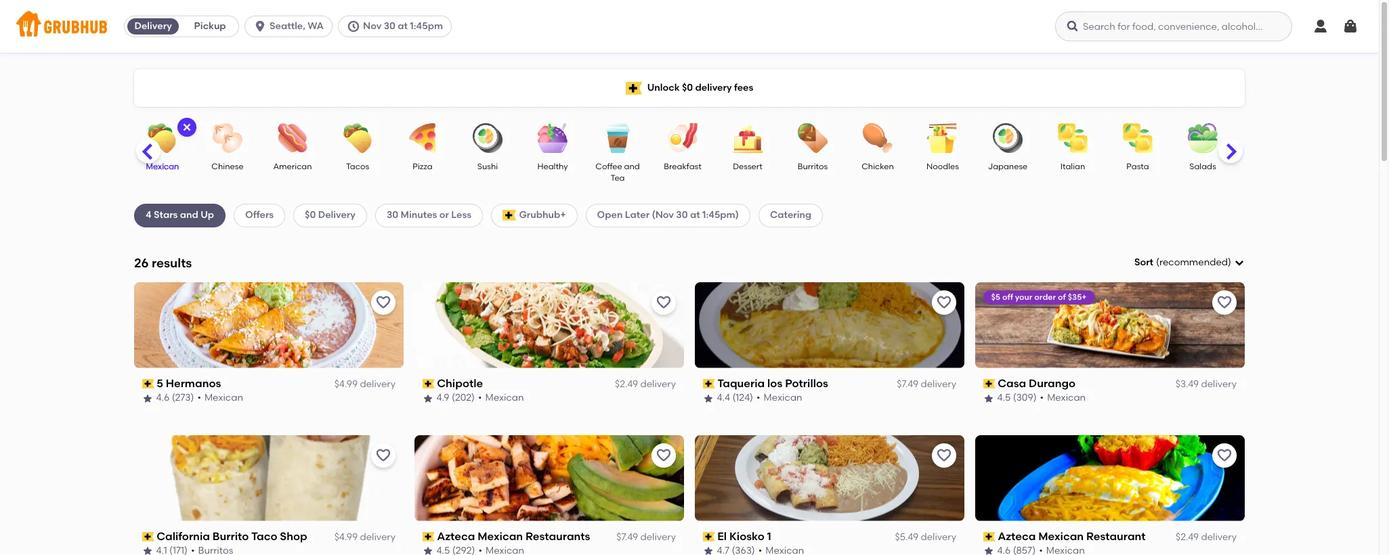 Task type: locate. For each thing, give the bounding box(es) containing it.
1 horizontal spatial grubhub plus flag logo image
[[626, 82, 642, 95]]

0 vertical spatial $4.99 delivery
[[334, 379, 396, 390]]

1 horizontal spatial delivery
[[318, 210, 356, 221]]

pasta
[[1127, 162, 1150, 171]]

• for casa durango
[[1041, 393, 1045, 404]]

1 • from the left
[[198, 393, 202, 404]]

1 vertical spatial $7.49 delivery
[[617, 532, 676, 543]]

and
[[624, 162, 640, 171], [180, 210, 198, 221]]

• mexican down durango on the bottom right
[[1041, 393, 1087, 404]]

save this restaurant button for azteca mexican restaurant
[[1213, 444, 1237, 468]]

4.6
[[157, 393, 170, 404]]

subscription pass image left taqueria
[[703, 380, 715, 389]]

• down hermanos in the left of the page
[[198, 393, 202, 404]]

less
[[451, 210, 472, 221]]

coffee and tea image
[[594, 123, 642, 153]]

2 • from the left
[[479, 393, 483, 404]]

mexican down los
[[764, 393, 803, 404]]

5
[[157, 377, 164, 390]]

breakfast
[[664, 162, 702, 171]]

healthy
[[538, 162, 568, 171]]

grubhub plus flag logo image left unlock
[[626, 82, 642, 95]]

4.6 (273)
[[157, 393, 194, 404]]

30
[[384, 20, 396, 32], [387, 210, 399, 221], [676, 210, 688, 221]]

sort ( recommended )
[[1135, 257, 1232, 268]]

burrito
[[213, 530, 249, 543]]

1 $4.99 delivery from the top
[[334, 379, 396, 390]]

or
[[440, 210, 449, 221]]

0 horizontal spatial save this restaurant image
[[656, 295, 672, 311]]

Search for food, convenience, alcohol... search field
[[1056, 12, 1293, 41]]

grubhub plus flag logo image for grubhub+
[[503, 210, 517, 221]]

tacos image
[[334, 123, 381, 153]]

wa
[[308, 20, 324, 32]]

30 right nov
[[384, 20, 396, 32]]

casa durango
[[999, 377, 1076, 390]]

1 vertical spatial $2.49
[[1176, 532, 1199, 543]]

save this restaurant image
[[375, 295, 392, 311], [936, 295, 953, 311], [1217, 295, 1233, 311], [375, 448, 392, 464], [656, 448, 672, 464], [1217, 448, 1233, 464]]

california
[[157, 530, 210, 543]]

•
[[198, 393, 202, 404], [479, 393, 483, 404], [757, 393, 761, 404], [1041, 393, 1045, 404]]

save this restaurant image for el kiosko 1
[[936, 448, 953, 464]]

star icon image for 5 hermanos
[[142, 393, 153, 404]]

at left 1:45pm on the left top of the page
[[398, 20, 408, 32]]

4 • from the left
[[1041, 393, 1045, 404]]

azteca
[[438, 530, 476, 543], [999, 530, 1037, 543]]

subscription pass image right $5.49 delivery
[[984, 533, 996, 542]]

0 horizontal spatial delivery
[[134, 20, 172, 32]]

subscription pass image left el
[[703, 533, 715, 542]]

subscription pass image left chipotle
[[423, 380, 435, 389]]

mexican down durango on the bottom right
[[1048, 393, 1087, 404]]

restaurants
[[526, 530, 591, 543]]

off
[[1003, 293, 1014, 302]]

0 horizontal spatial $7.49
[[617, 532, 638, 543]]

and inside the coffee and tea
[[624, 162, 640, 171]]

0 vertical spatial $7.49 delivery
[[897, 379, 957, 390]]

unlock $0 delivery fees
[[648, 82, 754, 93]]

0 vertical spatial at
[[398, 20, 408, 32]]

0 horizontal spatial $2.49
[[615, 379, 638, 390]]

$0 right unlock
[[682, 82, 693, 93]]

azteca mexican restaurants logo image
[[415, 435, 684, 522]]

0 vertical spatial save this restaurant image
[[656, 295, 672, 311]]

• mexican down los
[[757, 393, 803, 404]]

1 vertical spatial $2.49 delivery
[[1176, 532, 1237, 543]]

svg image
[[1343, 18, 1359, 35], [347, 20, 360, 33], [1067, 20, 1080, 33], [1235, 258, 1245, 268]]

mexican left restaurants
[[478, 530, 524, 543]]

delivery
[[134, 20, 172, 32], [318, 210, 356, 221]]

1 vertical spatial at
[[690, 210, 700, 221]]

0 horizontal spatial azteca
[[438, 530, 476, 543]]

2 horizontal spatial svg image
[[1313, 18, 1329, 35]]

None field
[[1135, 256, 1245, 270]]

pizza image
[[399, 123, 447, 153]]

1 • mexican from the left
[[198, 393, 244, 404]]

1 horizontal spatial subscription pass image
[[423, 533, 435, 542]]

star icon image for taqueria los potrillos
[[703, 393, 714, 404]]

mexican right (202) at the bottom left of the page
[[486, 393, 525, 404]]

up
[[201, 210, 214, 221]]

0 vertical spatial $2.49 delivery
[[615, 379, 676, 390]]

• for 5 hermanos
[[198, 393, 202, 404]]

delivery down tacos
[[318, 210, 356, 221]]

1 vertical spatial $4.99
[[334, 532, 358, 543]]

4.4
[[718, 393, 731, 404]]

japanese image
[[985, 123, 1032, 153]]

save this restaurant button for chipotle
[[652, 291, 676, 315]]

azteca for azteca mexican restaurants
[[438, 530, 476, 543]]

delivery button
[[125, 16, 182, 37]]

svg image
[[1313, 18, 1329, 35], [253, 20, 267, 33], [182, 122, 192, 133]]

grubhub+
[[519, 210, 566, 221]]

chipotle
[[438, 377, 484, 390]]

1 vertical spatial save this restaurant image
[[936, 448, 953, 464]]

$7.49 for potrillos
[[897, 379, 919, 390]]

$7.49 delivery
[[897, 379, 957, 390], [617, 532, 676, 543]]

30 minutes or less
[[387, 210, 472, 221]]

1 vertical spatial grubhub plus flag logo image
[[503, 210, 517, 221]]

1 horizontal spatial $2.49 delivery
[[1176, 532, 1237, 543]]

1 horizontal spatial and
[[624, 162, 640, 171]]

• mexican down hermanos in the left of the page
[[198, 393, 244, 404]]

el kiosko 1
[[718, 530, 772, 543]]

$7.49 delivery for azteca mexican restaurants
[[617, 532, 676, 543]]

subscription pass image left 5
[[142, 380, 154, 389]]

of
[[1059, 293, 1067, 302]]

delivery for azteca mexican restaurant
[[1202, 532, 1237, 543]]

• mexican
[[198, 393, 244, 404], [479, 393, 525, 404], [757, 393, 803, 404], [1041, 393, 1087, 404]]

california burrito taco shop logo image
[[134, 435, 404, 522]]

0 vertical spatial $0
[[682, 82, 693, 93]]

1 horizontal spatial $0
[[682, 82, 693, 93]]

2 $4.99 from the top
[[334, 532, 358, 543]]

pasta image
[[1115, 123, 1162, 153]]

0 horizontal spatial $7.49 delivery
[[617, 532, 676, 543]]

tea
[[611, 174, 625, 183]]

kiosko
[[730, 530, 765, 543]]

0 horizontal spatial subscription pass image
[[142, 533, 154, 542]]

3 • from the left
[[757, 393, 761, 404]]

• down 'casa durango'
[[1041, 393, 1045, 404]]

delivery for chipotle
[[641, 379, 676, 390]]

save this restaurant button
[[371, 291, 396, 315], [652, 291, 676, 315], [932, 291, 957, 315], [1213, 291, 1237, 315], [371, 444, 396, 468], [652, 444, 676, 468], [932, 444, 957, 468], [1213, 444, 1237, 468]]

nov 30 at 1:45pm
[[363, 20, 443, 32]]

save this restaurant image for azteca mexican restaurants
[[656, 448, 672, 464]]

1 horizontal spatial $7.49 delivery
[[897, 379, 957, 390]]

grubhub plus flag logo image left "grubhub+"
[[503, 210, 517, 221]]

$0 delivery
[[305, 210, 356, 221]]

0 horizontal spatial at
[[398, 20, 408, 32]]

0 horizontal spatial grubhub plus flag logo image
[[503, 210, 517, 221]]

shop
[[280, 530, 308, 543]]

4
[[146, 210, 152, 221]]

delivery left pickup
[[134, 20, 172, 32]]

4 • mexican from the left
[[1041, 393, 1087, 404]]

tacos
[[346, 162, 369, 171]]

0 vertical spatial delivery
[[134, 20, 172, 32]]

grubhub plus flag logo image
[[626, 82, 642, 95], [503, 210, 517, 221]]

1 horizontal spatial azteca
[[999, 530, 1037, 543]]

1 horizontal spatial $7.49
[[897, 379, 919, 390]]

potrillos
[[786, 377, 829, 390]]

1 horizontal spatial save this restaurant image
[[936, 448, 953, 464]]

seattle,
[[270, 20, 305, 32]]

• mexican for taqueria los potrillos
[[757, 393, 803, 404]]

$4.99 delivery
[[334, 379, 396, 390], [334, 532, 396, 543]]

and up tea
[[624, 162, 640, 171]]

$4.99
[[334, 379, 358, 390], [334, 532, 358, 543]]

taqueria
[[718, 377, 766, 390]]

dessert image
[[724, 123, 772, 153]]

subscription pass image for california burrito taco shop
[[142, 533, 154, 542]]

• mexican right (202) at the bottom left of the page
[[479, 393, 525, 404]]

sushi
[[478, 162, 498, 171]]

1 $4.99 from the top
[[334, 379, 358, 390]]

chinese
[[212, 162, 244, 171]]

3 • mexican from the left
[[757, 393, 803, 404]]

subscription pass image
[[142, 380, 154, 389], [423, 380, 435, 389], [703, 380, 715, 389], [703, 533, 715, 542], [984, 533, 996, 542]]

1 vertical spatial $4.99 delivery
[[334, 532, 396, 543]]

subscription pass image for azteca mexican restaurants
[[423, 533, 435, 542]]

1 vertical spatial $0
[[305, 210, 316, 221]]

delivery
[[696, 82, 732, 93], [360, 379, 396, 390], [641, 379, 676, 390], [921, 379, 957, 390], [1202, 379, 1237, 390], [360, 532, 396, 543], [641, 532, 676, 543], [921, 532, 957, 543], [1202, 532, 1237, 543]]

american
[[273, 162, 312, 171]]

1 vertical spatial and
[[180, 210, 198, 221]]

2 $4.99 delivery from the top
[[334, 532, 396, 543]]

0 horizontal spatial $2.49 delivery
[[615, 379, 676, 390]]

star icon image
[[142, 393, 153, 404], [423, 393, 434, 404], [703, 393, 714, 404], [984, 393, 995, 404], [142, 546, 153, 556], [423, 546, 434, 556], [703, 546, 714, 556], [984, 546, 995, 556]]

0 vertical spatial $2.49
[[615, 379, 638, 390]]

star icon image for azteca mexican restaurants
[[423, 546, 434, 556]]

$3.49 delivery
[[1176, 379, 1237, 390]]

mexican left restaurant
[[1039, 530, 1085, 543]]

• for taqueria los potrillos
[[757, 393, 761, 404]]

$4.99 delivery for california burrito taco shop
[[334, 532, 396, 543]]

save this restaurant button for 5 hermanos
[[371, 291, 396, 315]]

0 vertical spatial $7.49
[[897, 379, 919, 390]]

1 horizontal spatial svg image
[[253, 20, 267, 33]]

5 hermanos
[[157, 377, 221, 390]]

sort
[[1135, 257, 1154, 268]]

2 azteca from the left
[[999, 530, 1037, 543]]

grubhub plus flag logo image for unlock $0 delivery fees
[[626, 82, 642, 95]]

$4.99 for 5 hermanos
[[334, 379, 358, 390]]

1 vertical spatial $7.49
[[617, 532, 638, 543]]

delivery for el kiosko 1
[[921, 532, 957, 543]]

1 horizontal spatial $2.49
[[1176, 532, 1199, 543]]

0 vertical spatial and
[[624, 162, 640, 171]]

chipotle logo image
[[415, 282, 684, 368]]

subscription pass image
[[984, 380, 996, 389], [142, 533, 154, 542], [423, 533, 435, 542]]

• right (202) at the bottom left of the page
[[479, 393, 483, 404]]

$0 right offers on the top
[[305, 210, 316, 221]]

save this restaurant image for 5 hermanos
[[375, 295, 392, 311]]

at left 1:45pm)
[[690, 210, 700, 221]]

$0
[[682, 82, 693, 93], [305, 210, 316, 221]]

$2.49
[[615, 379, 638, 390], [1176, 532, 1199, 543]]

2 • mexican from the left
[[479, 393, 525, 404]]

american image
[[269, 123, 316, 153]]

(309)
[[1014, 393, 1037, 404]]

breakfast image
[[659, 123, 707, 153]]

1:45pm
[[410, 20, 443, 32]]

2 horizontal spatial subscription pass image
[[984, 380, 996, 389]]

delivery for casa durango
[[1202, 379, 1237, 390]]

and left "up"
[[180, 210, 198, 221]]

burritos
[[798, 162, 828, 171]]

save this restaurant image
[[656, 295, 672, 311], [936, 448, 953, 464]]

0 horizontal spatial svg image
[[182, 122, 192, 133]]

• right (124)
[[757, 393, 761, 404]]

)
[[1229, 257, 1232, 268]]

subscription pass image for el kiosko 1
[[703, 533, 715, 542]]

save this restaurant button for california burrito taco shop
[[371, 444, 396, 468]]

save this restaurant image for chipotle
[[656, 295, 672, 311]]

1 azteca from the left
[[438, 530, 476, 543]]

minutes
[[401, 210, 437, 221]]

salads image
[[1180, 123, 1227, 153]]

open later (nov 30 at 1:45pm)
[[597, 210, 739, 221]]

$2.49 for azteca mexican restaurant
[[1176, 532, 1199, 543]]

main navigation navigation
[[0, 0, 1380, 53]]

recommended
[[1160, 257, 1229, 268]]

$3.49
[[1176, 379, 1199, 390]]

durango
[[1030, 377, 1076, 390]]

at
[[398, 20, 408, 32], [690, 210, 700, 221]]

open
[[597, 210, 623, 221]]

0 vertical spatial grubhub plus flag logo image
[[626, 82, 642, 95]]

0 vertical spatial $4.99
[[334, 379, 358, 390]]

your
[[1016, 293, 1033, 302]]



Task type: vqa. For each thing, say whether or not it's contained in the screenshot.
first • from the right
yes



Task type: describe. For each thing, give the bounding box(es) containing it.
4 stars and up
[[146, 210, 214, 221]]

subscription pass image for 5 hermanos
[[142, 380, 154, 389]]

$5
[[992, 293, 1001, 302]]

$2.49 delivery for azteca mexican restaurant
[[1176, 532, 1237, 543]]

4.9 (202)
[[437, 393, 475, 404]]

pizza
[[413, 162, 433, 171]]

26
[[134, 255, 149, 271]]

taqueria los potrillos
[[718, 377, 829, 390]]

30 right "(nov" at the top
[[676, 210, 688, 221]]

(nov
[[652, 210, 674, 221]]

delivery for taqueria los potrillos
[[921, 379, 957, 390]]

delivery inside button
[[134, 20, 172, 32]]

$7.49 delivery for taqueria los potrillos
[[897, 379, 957, 390]]

fees
[[734, 82, 754, 93]]

1 horizontal spatial at
[[690, 210, 700, 221]]

delivery for california burrito taco shop
[[360, 532, 396, 543]]

save this restaurant button for azteca mexican restaurants
[[652, 444, 676, 468]]

later
[[625, 210, 650, 221]]

hermanos
[[166, 377, 221, 390]]

healthy image
[[529, 123, 577, 153]]

order
[[1035, 293, 1057, 302]]

$2.49 for chipotle
[[615, 379, 638, 390]]

casa durango logo image
[[976, 282, 1245, 368]]

$2.49 delivery for chipotle
[[615, 379, 676, 390]]

4.5
[[998, 393, 1012, 404]]

star icon image for el kiosko 1
[[703, 546, 714, 556]]

star icon image for casa durango
[[984, 393, 995, 404]]

26 results
[[134, 255, 192, 271]]

azteca for azteca mexican restaurant
[[999, 530, 1037, 543]]

save this restaurant image for azteca mexican restaurant
[[1217, 448, 1233, 464]]

noodles
[[927, 162, 959, 171]]

$4.99 delivery for 5 hermanos
[[334, 379, 396, 390]]

donuts image
[[1245, 123, 1292, 153]]

• for chipotle
[[479, 393, 483, 404]]

1:45pm)
[[703, 210, 739, 221]]

0 horizontal spatial and
[[180, 210, 198, 221]]

chicken image
[[854, 123, 902, 153]]

$5.49
[[895, 532, 919, 543]]

mexican down mexican image
[[146, 162, 179, 171]]

save this restaurant image for california burrito taco shop
[[375, 448, 392, 464]]

(124)
[[733, 393, 754, 404]]

unlock
[[648, 82, 680, 93]]

los
[[768, 377, 783, 390]]

mexican image
[[139, 123, 186, 153]]

burritos image
[[789, 123, 837, 153]]

dessert
[[733, 162, 763, 171]]

japanese
[[988, 162, 1028, 171]]

30 left "minutes"
[[387, 210, 399, 221]]

(
[[1157, 257, 1160, 268]]

(202)
[[452, 393, 475, 404]]

subscription pass image for azteca mexican restaurant
[[984, 533, 996, 542]]

casa
[[999, 377, 1027, 390]]

save this restaurant image for taqueria los potrillos
[[936, 295, 953, 311]]

subscription pass image for casa durango
[[984, 380, 996, 389]]

azteca mexican restaurant
[[999, 530, 1147, 543]]

restaurant
[[1087, 530, 1147, 543]]

$35+
[[1069, 293, 1088, 302]]

stars
[[154, 210, 178, 221]]

noodles image
[[919, 123, 967, 153]]

4.9
[[437, 393, 450, 404]]

offers
[[245, 210, 274, 221]]

delivery for 5 hermanos
[[360, 379, 396, 390]]

el kiosko 1 logo image
[[695, 435, 965, 522]]

30 inside button
[[384, 20, 396, 32]]

results
[[152, 255, 192, 271]]

azteca mexican restaurants
[[438, 530, 591, 543]]

(273)
[[172, 393, 194, 404]]

pickup
[[194, 20, 226, 32]]

none field containing sort
[[1135, 256, 1245, 270]]

taco
[[252, 530, 278, 543]]

chicken
[[862, 162, 894, 171]]

delivery for azteca mexican restaurants
[[641, 532, 676, 543]]

mexican down hermanos in the left of the page
[[205, 393, 244, 404]]

1
[[768, 530, 772, 543]]

subscription pass image for taqueria los potrillos
[[703, 380, 715, 389]]

star icon image for california burrito taco shop
[[142, 546, 153, 556]]

taqueria los potrillos logo image
[[695, 282, 965, 368]]

star icon image for azteca mexican restaurant
[[984, 546, 995, 556]]

0 horizontal spatial $0
[[305, 210, 316, 221]]

california burrito taco shop
[[157, 530, 308, 543]]

catering
[[770, 210, 812, 221]]

pickup button
[[182, 16, 239, 37]]

4.5 (309)
[[998, 393, 1037, 404]]

$7.49 for restaurants
[[617, 532, 638, 543]]

save this restaurant button for taqueria los potrillos
[[932, 291, 957, 315]]

coffee and tea
[[596, 162, 640, 183]]

subscription pass image for chipotle
[[423, 380, 435, 389]]

at inside button
[[398, 20, 408, 32]]

• mexican for 5 hermanos
[[198, 393, 244, 404]]

5 hermanos logo image
[[134, 282, 404, 368]]

• mexican for casa durango
[[1041, 393, 1087, 404]]

• mexican for chipotle
[[479, 393, 525, 404]]

star icon image for chipotle
[[423, 393, 434, 404]]

seattle, wa
[[270, 20, 324, 32]]

svg image inside seattle, wa button
[[253, 20, 267, 33]]

$5.49 delivery
[[895, 532, 957, 543]]

nov
[[363, 20, 382, 32]]

azteca mexican restaurant logo image
[[976, 435, 1245, 522]]

salads
[[1190, 162, 1217, 171]]

nov 30 at 1:45pm button
[[338, 16, 457, 37]]

$4.99 for california burrito taco shop
[[334, 532, 358, 543]]

$5 off your order of $35+
[[992, 293, 1088, 302]]

sushi image
[[464, 123, 512, 153]]

save this restaurant button for el kiosko 1
[[932, 444, 957, 468]]

1 vertical spatial delivery
[[318, 210, 356, 221]]

italian image
[[1050, 123, 1097, 153]]

4.4 (124)
[[718, 393, 754, 404]]

coffee
[[596, 162, 622, 171]]

seattle, wa button
[[245, 16, 338, 37]]

svg image inside nov 30 at 1:45pm button
[[347, 20, 360, 33]]

chinese image
[[204, 123, 251, 153]]



